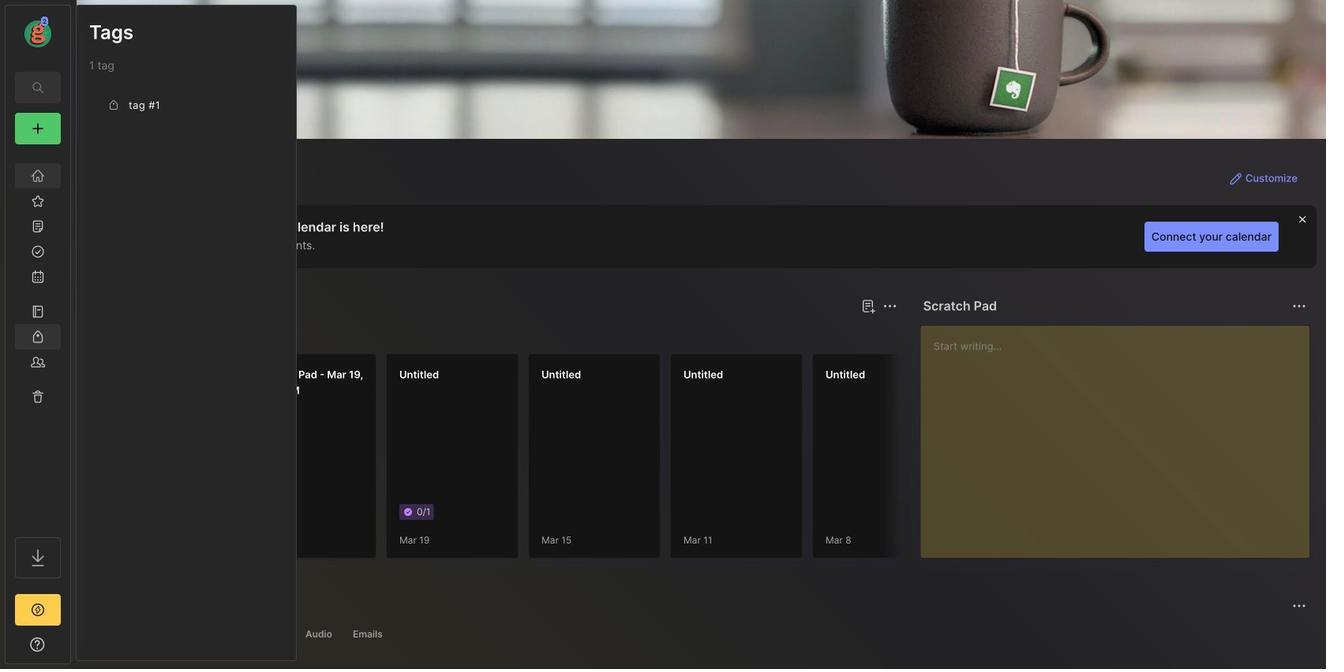Task type: vqa. For each thing, say whether or not it's contained in the screenshot.
Search 'text box'
no



Task type: locate. For each thing, give the bounding box(es) containing it.
Account field
[[6, 15, 70, 50]]

main element
[[0, 0, 76, 669]]

WHAT'S NEW field
[[6, 632, 70, 658]]

tree
[[6, 154, 70, 523]]

tab list
[[105, 625, 1304, 644]]

Start writing… text field
[[934, 326, 1309, 546]]

row group
[[102, 354, 1326, 568]]

tree inside main element
[[6, 154, 70, 523]]

tab
[[158, 325, 222, 344], [225, 625, 292, 644], [298, 625, 339, 644], [346, 625, 390, 644]]



Task type: describe. For each thing, give the bounding box(es) containing it.
upgrade image
[[28, 601, 47, 620]]

home image
[[30, 168, 46, 184]]

click to expand image
[[69, 640, 81, 659]]

edit search image
[[28, 78, 47, 97]]



